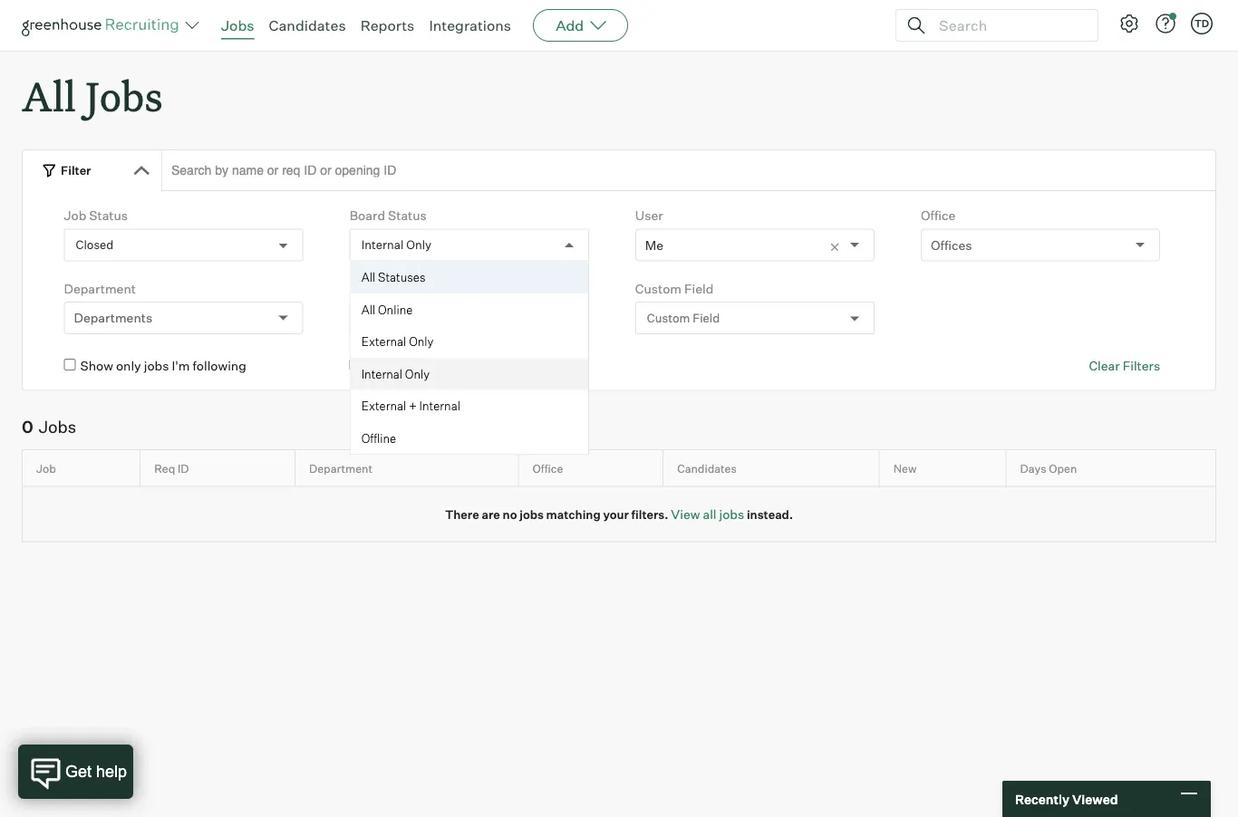 Task type: vqa. For each thing, say whether or not it's contained in the screenshot.
second Today, 10:31 AM from the bottom of the page
no



Task type: describe. For each thing, give the bounding box(es) containing it.
your
[[603, 508, 629, 522]]

show only jobs i'm following
[[80, 358, 246, 374]]

configure image
[[1119, 13, 1141, 34]]

only for template
[[402, 358, 427, 374]]

0 vertical spatial field
[[685, 281, 714, 297]]

recently
[[1016, 792, 1070, 808]]

1 vertical spatial custom
[[647, 311, 690, 325]]

2 vertical spatial internal
[[419, 399, 461, 414]]

statuses
[[378, 270, 426, 285]]

1 vertical spatial field
[[693, 311, 720, 325]]

2 internal only from the top
[[362, 367, 430, 381]]

filters
[[1123, 358, 1161, 374]]

view
[[671, 507, 700, 522]]

0 vertical spatial only
[[406, 238, 432, 252]]

jobs for 0 jobs
[[39, 417, 76, 438]]

0 horizontal spatial department
[[64, 281, 136, 297]]

add button
[[533, 9, 629, 42]]

1 horizontal spatial department
[[309, 462, 373, 476]]

days
[[1021, 462, 1047, 476]]

jobs inside there are no jobs matching your filters. view all jobs instead.
[[520, 508, 544, 522]]

external for external + internal
[[362, 399, 406, 414]]

0 vertical spatial custom field
[[636, 281, 714, 297]]

1 vertical spatial internal
[[362, 367, 403, 381]]

open
[[1049, 462, 1078, 476]]

clear value image
[[829, 241, 841, 254]]

clear
[[1089, 358, 1120, 374]]

all for all jobs
[[22, 69, 76, 122]]

all statuses
[[362, 270, 426, 285]]

following
[[193, 358, 246, 374]]

days open
[[1021, 462, 1078, 476]]

viewed
[[1073, 792, 1119, 808]]

td button
[[1188, 9, 1217, 38]]

reports link
[[361, 16, 415, 34]]

reports
[[361, 16, 415, 34]]

new
[[894, 462, 917, 476]]

filters.
[[632, 508, 669, 522]]

there are no jobs matching your filters. view all jobs instead.
[[445, 507, 794, 522]]

Search by name or req ID or opening ID text field
[[161, 150, 1217, 192]]

0 vertical spatial internal
[[362, 238, 404, 252]]

1 vertical spatial candidates
[[678, 462, 737, 476]]

0 jobs
[[22, 417, 76, 438]]

0 horizontal spatial office
[[533, 462, 563, 476]]

all for all online
[[362, 303, 376, 317]]

show for show only jobs i'm following
[[80, 358, 113, 374]]

greenhouse recruiting image
[[22, 15, 185, 36]]

recently viewed
[[1016, 792, 1119, 808]]

jobs right template
[[486, 358, 511, 374]]

instead.
[[747, 508, 794, 522]]

all for all statuses
[[362, 270, 376, 285]]

board
[[350, 208, 385, 224]]

user
[[636, 208, 663, 224]]

1 internal only from the top
[[362, 238, 432, 252]]

all jobs
[[22, 69, 163, 122]]

are
[[482, 508, 500, 522]]

template
[[430, 358, 483, 374]]

jobs link
[[221, 16, 254, 34]]

1 vertical spatial only
[[409, 335, 434, 349]]



Task type: locate. For each thing, give the bounding box(es) containing it.
0
[[22, 417, 33, 438]]

0 horizontal spatial jobs
[[39, 417, 76, 438]]

view all jobs link
[[671, 507, 745, 522]]

1 horizontal spatial jobs
[[85, 69, 163, 122]]

clear filters link
[[1089, 357, 1161, 375]]

1 vertical spatial all
[[362, 270, 376, 285]]

job up closed
[[64, 208, 86, 224]]

candidates right jobs link
[[269, 16, 346, 34]]

1 horizontal spatial show
[[366, 358, 399, 374]]

jobs right 0
[[39, 417, 76, 438]]

jobs left i'm
[[144, 358, 169, 374]]

1 vertical spatial custom field
[[647, 311, 720, 325]]

td
[[1195, 17, 1210, 29]]

integrations
[[429, 16, 512, 34]]

internal
[[362, 238, 404, 252], [362, 367, 403, 381], [419, 399, 461, 414]]

1 vertical spatial department
[[309, 462, 373, 476]]

only up the +
[[405, 367, 430, 381]]

2 vertical spatial all
[[362, 303, 376, 317]]

field
[[685, 281, 714, 297], [693, 311, 720, 325]]

internal down board status
[[362, 238, 404, 252]]

td button
[[1192, 13, 1213, 34]]

0 horizontal spatial status
[[89, 208, 128, 224]]

internal only down board status
[[362, 238, 432, 252]]

only for jobs
[[116, 358, 141, 374]]

there
[[445, 508, 479, 522]]

status for board status
[[388, 208, 427, 224]]

jobs
[[221, 16, 254, 34], [85, 69, 163, 122], [39, 417, 76, 438]]

2 show from the left
[[366, 358, 399, 374]]

show
[[80, 358, 113, 374], [366, 358, 399, 374]]

1 horizontal spatial status
[[388, 208, 427, 224]]

candidates up 'view all jobs' link
[[678, 462, 737, 476]]

1 horizontal spatial candidates
[[678, 462, 737, 476]]

matching
[[546, 508, 601, 522]]

board status
[[350, 208, 427, 224]]

only up show only template jobs
[[409, 335, 434, 349]]

status up closed
[[89, 208, 128, 224]]

1 horizontal spatial office
[[921, 208, 956, 224]]

filter
[[61, 163, 91, 177]]

only
[[116, 358, 141, 374], [402, 358, 427, 374]]

me option
[[645, 237, 664, 253]]

jobs right all
[[720, 507, 745, 522]]

1 vertical spatial jobs
[[85, 69, 163, 122]]

req
[[154, 462, 175, 476]]

internal down external only
[[362, 367, 403, 381]]

office
[[921, 208, 956, 224], [533, 462, 563, 476]]

2 external from the top
[[362, 399, 406, 414]]

jobs down the greenhouse recruiting image
[[85, 69, 163, 122]]

show for show only template jobs
[[366, 358, 399, 374]]

0 horizontal spatial candidates
[[269, 16, 346, 34]]

add
[[556, 16, 584, 34]]

0 vertical spatial jobs
[[221, 16, 254, 34]]

all up filter
[[22, 69, 76, 122]]

clear filters
[[1089, 358, 1161, 374]]

only up statuses
[[406, 238, 432, 252]]

1 vertical spatial office
[[533, 462, 563, 476]]

job for job
[[36, 462, 56, 476]]

+
[[409, 399, 417, 414]]

role
[[350, 281, 376, 297]]

candidates link
[[269, 16, 346, 34]]

status for job status
[[89, 208, 128, 224]]

show right show only template jobs option
[[366, 358, 399, 374]]

external for external only
[[362, 335, 406, 349]]

external
[[362, 335, 406, 349], [362, 399, 406, 414]]

external only
[[362, 335, 434, 349]]

1 vertical spatial external
[[362, 399, 406, 414]]

all down role
[[362, 303, 376, 317]]

2 status from the left
[[388, 208, 427, 224]]

2 only from the left
[[402, 358, 427, 374]]

offline
[[362, 431, 396, 446]]

job
[[64, 208, 86, 224], [36, 462, 56, 476]]

job for job status
[[64, 208, 86, 224]]

only
[[406, 238, 432, 252], [409, 335, 434, 349], [405, 367, 430, 381]]

only down the departments
[[116, 358, 141, 374]]

custom field down 'me'
[[647, 311, 720, 325]]

custom down 'me'
[[647, 311, 690, 325]]

me
[[645, 237, 664, 253]]

0 vertical spatial external
[[362, 335, 406, 349]]

0 vertical spatial candidates
[[269, 16, 346, 34]]

job status
[[64, 208, 128, 224]]

i'm
[[172, 358, 190, 374]]

all left statuses
[[362, 270, 376, 285]]

all
[[22, 69, 76, 122], [362, 270, 376, 285], [362, 303, 376, 317]]

all
[[703, 507, 717, 522]]

1 vertical spatial internal only
[[362, 367, 430, 381]]

department up the departments
[[64, 281, 136, 297]]

custom field
[[636, 281, 714, 297], [647, 311, 720, 325]]

custom field down me option
[[636, 281, 714, 297]]

external left the +
[[362, 399, 406, 414]]

jobs left candidates link
[[221, 16, 254, 34]]

online
[[378, 303, 413, 317]]

1 show from the left
[[80, 358, 113, 374]]

no
[[503, 508, 517, 522]]

2 vertical spatial only
[[405, 367, 430, 381]]

0 vertical spatial office
[[921, 208, 956, 224]]

department down offline
[[309, 462, 373, 476]]

show right show only jobs i'm following option
[[80, 358, 113, 374]]

1 horizontal spatial job
[[64, 208, 86, 224]]

office up offices
[[921, 208, 956, 224]]

candidates
[[269, 16, 346, 34], [678, 462, 737, 476]]

integrations link
[[429, 16, 512, 34]]

1 vertical spatial job
[[36, 462, 56, 476]]

job down 0 jobs
[[36, 462, 56, 476]]

all online
[[362, 303, 413, 317]]

1 horizontal spatial only
[[402, 358, 427, 374]]

external down all online
[[362, 335, 406, 349]]

1 status from the left
[[89, 208, 128, 224]]

department
[[64, 281, 136, 297], [309, 462, 373, 476]]

2 vertical spatial jobs
[[39, 417, 76, 438]]

1 external from the top
[[362, 335, 406, 349]]

id
[[178, 462, 189, 476]]

jobs right "no"
[[520, 508, 544, 522]]

show only template jobs
[[366, 358, 511, 374]]

Show only template jobs checkbox
[[350, 359, 362, 371]]

departments
[[74, 310, 152, 326]]

0 vertical spatial department
[[64, 281, 136, 297]]

0 horizontal spatial job
[[36, 462, 56, 476]]

0 vertical spatial custom
[[636, 281, 682, 297]]

office up 'matching'
[[533, 462, 563, 476]]

jobs
[[144, 358, 169, 374], [486, 358, 511, 374], [720, 507, 745, 522], [520, 508, 544, 522]]

Show only jobs I'm following checkbox
[[64, 359, 76, 371]]

internal right the +
[[419, 399, 461, 414]]

0 horizontal spatial only
[[116, 358, 141, 374]]

internal only down external only
[[362, 367, 430, 381]]

custom down me option
[[636, 281, 682, 297]]

offices
[[931, 237, 972, 253]]

2 horizontal spatial jobs
[[221, 16, 254, 34]]

closed
[[76, 238, 114, 252]]

0 vertical spatial internal only
[[362, 238, 432, 252]]

jobs for all jobs
[[85, 69, 163, 122]]

custom
[[636, 281, 682, 297], [647, 311, 690, 325]]

0 horizontal spatial show
[[80, 358, 113, 374]]

internal only
[[362, 238, 432, 252], [362, 367, 430, 381]]

req id
[[154, 462, 189, 476]]

external + internal
[[362, 399, 461, 414]]

status
[[89, 208, 128, 224], [388, 208, 427, 224]]

0 vertical spatial job
[[64, 208, 86, 224]]

0 vertical spatial all
[[22, 69, 76, 122]]

status right board
[[388, 208, 427, 224]]

only down external only
[[402, 358, 427, 374]]

1 only from the left
[[116, 358, 141, 374]]

Search text field
[[935, 12, 1082, 39]]

clear value element
[[829, 230, 851, 261]]



